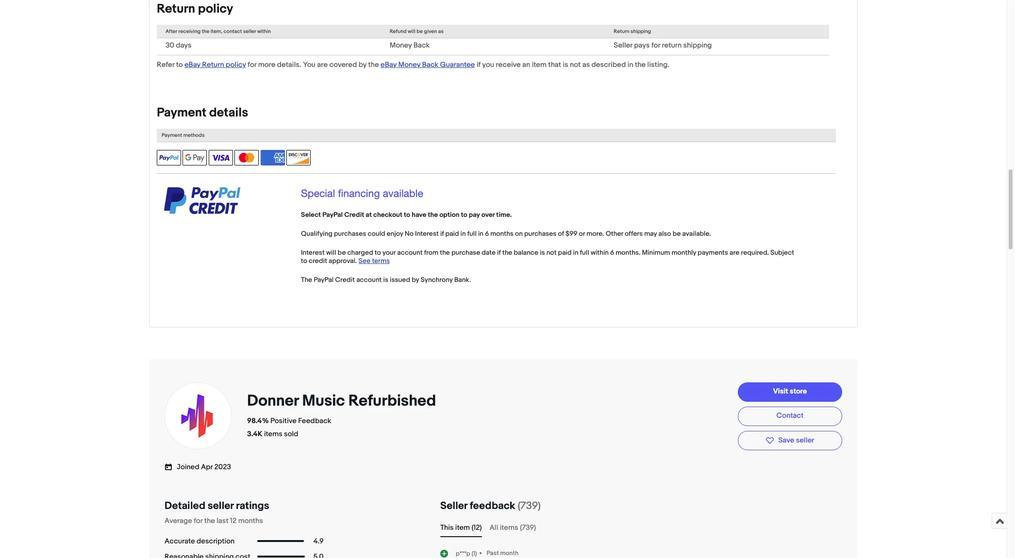 Task type: describe. For each thing, give the bounding box(es) containing it.
visit
[[773, 387, 788, 396]]

donner
[[247, 392, 299, 411]]

seller feedback (739)
[[440, 500, 541, 513]]

sold
[[284, 430, 298, 439]]

months.
[[616, 248, 640, 257]]

master card image
[[235, 150, 259, 165]]

(739) for seller feedback (739)
[[518, 500, 541, 513]]

0 vertical spatial 6
[[485, 229, 489, 238]]

refurbished
[[348, 392, 436, 411]]

the paypal credit account is issued by synchrony bank.
[[301, 276, 471, 284]]

the right date
[[502, 248, 512, 257]]

in down "pay"
[[478, 229, 484, 238]]

may
[[644, 229, 657, 238]]

credit for account
[[335, 276, 355, 284]]

google pay image
[[183, 150, 207, 165]]

0 vertical spatial shipping
[[631, 28, 651, 34]]

seller for save seller
[[796, 436, 814, 445]]

$99
[[566, 229, 577, 238]]

qualifying
[[301, 229, 333, 238]]

account inside interest will be charged to your account from the purchase date if the balance is not paid in full within 6 months. minimum monthly payments are required. subject to credit approval.
[[397, 248, 423, 257]]

12
[[230, 517, 237, 526]]

checkout
[[373, 211, 402, 219]]

on
[[515, 229, 523, 238]]

be for refund will be given as
[[417, 28, 423, 34]]

in inside interest will be charged to your account from the purchase date if the balance is not paid in full within 6 months. minimum monthly payments are required. subject to credit approval.
[[573, 248, 578, 257]]

guarantee
[[440, 60, 475, 69]]

contact
[[224, 28, 242, 34]]

bank.
[[454, 276, 471, 284]]

description
[[197, 537, 235, 546]]

select
[[301, 211, 321, 219]]

charged
[[347, 248, 373, 257]]

paid inside interest will be charged to your account from the purchase date if the balance is not paid in full within 6 months. minimum monthly payments are required. subject to credit approval.
[[558, 248, 572, 257]]

2 purchases from the left
[[524, 229, 557, 238]]

0 vertical spatial are
[[317, 60, 328, 69]]

refund
[[390, 28, 407, 34]]

issued
[[390, 276, 410, 284]]

option
[[439, 211, 460, 219]]

joined
[[177, 463, 199, 472]]

(12)
[[472, 523, 482, 533]]

payment for payment methods
[[162, 132, 182, 138]]

described
[[592, 60, 626, 69]]

the left the last
[[204, 517, 215, 526]]

contact link
[[738, 407, 842, 426]]

in right described
[[628, 60, 633, 69]]

0 vertical spatial for
[[651, 41, 660, 50]]

at
[[366, 211, 372, 219]]

ratings
[[236, 500, 269, 513]]

offers
[[625, 229, 643, 238]]

to left credit
[[301, 257, 307, 265]]

detailed seller ratings
[[165, 500, 269, 513]]

seller pays for return shipping
[[614, 41, 712, 50]]

interest will be charged to your account from the purchase date if the balance is not paid in full within 6 months. minimum monthly payments are required. subject to credit approval.
[[301, 248, 794, 265]]

1 vertical spatial policy
[[226, 60, 246, 69]]

1 vertical spatial be
[[673, 229, 681, 238]]

apr
[[201, 463, 213, 472]]

0 vertical spatial money
[[390, 41, 412, 50]]

available
[[383, 187, 423, 199]]

items inside 98.4% positive feedback 3.4k items sold
[[264, 430, 282, 439]]

seller for seller pays for return shipping
[[614, 41, 633, 50]]

required.
[[741, 248, 769, 257]]

1 horizontal spatial as
[[582, 60, 590, 69]]

money back
[[390, 41, 430, 50]]

4.9
[[313, 537, 324, 546]]

1 horizontal spatial seller
[[243, 28, 256, 34]]

refer
[[157, 60, 174, 69]]

6 inside interest will be charged to your account from the purchase date if the balance is not paid in full within 6 months. minimum monthly payments are required. subject to credit approval.
[[610, 248, 614, 257]]

discover image
[[286, 150, 311, 165]]

the
[[301, 276, 312, 284]]

the right from
[[440, 248, 450, 257]]

terms
[[372, 257, 390, 265]]

the right covered
[[368, 60, 379, 69]]

save
[[778, 436, 794, 445]]

you
[[303, 60, 316, 69]]

approval.
[[329, 257, 357, 265]]

1 purchases from the left
[[334, 229, 366, 238]]

all items (739)
[[490, 523, 536, 533]]

30 days
[[166, 41, 192, 50]]

1 vertical spatial account
[[356, 276, 382, 284]]

paypal for the
[[314, 276, 334, 284]]

all
[[490, 523, 498, 533]]

positive
[[270, 416, 297, 426]]

1 vertical spatial back
[[422, 60, 438, 69]]

have
[[412, 211, 426, 219]]

music
[[302, 392, 345, 411]]

1 horizontal spatial return
[[202, 60, 224, 69]]

financing
[[338, 187, 380, 199]]

covered
[[329, 60, 357, 69]]

after
[[166, 28, 177, 34]]

(739) for all items (739)
[[520, 523, 536, 533]]

0 vertical spatial policy
[[198, 1, 233, 16]]

select paypal credit at checkout to have the option to pay over time.
[[301, 211, 512, 219]]

time.
[[496, 211, 512, 219]]

feedback
[[298, 416, 331, 426]]

payments
[[698, 248, 728, 257]]

accurate
[[165, 537, 195, 546]]

0 horizontal spatial by
[[359, 60, 367, 69]]

from
[[424, 248, 438, 257]]

be for interest will be charged to your account from the purchase date if the balance is not paid in full within 6 months. minimum monthly payments are required. subject to credit approval.
[[338, 248, 346, 257]]

no
[[405, 229, 414, 238]]

pay
[[469, 211, 480, 219]]

30
[[166, 41, 174, 50]]

over
[[481, 211, 495, 219]]

minimum
[[642, 248, 670, 257]]

1 horizontal spatial not
[[570, 60, 581, 69]]

month
[[500, 550, 519, 557]]

1 horizontal spatial shipping
[[683, 41, 712, 50]]

credit
[[309, 257, 327, 265]]

not inside interest will be charged to your account from the purchase date if the balance is not paid in full within 6 months. minimum monthly payments are required. subject to credit approval.
[[547, 248, 557, 257]]

to left "pay"
[[461, 211, 467, 219]]

1 vertical spatial if
[[440, 229, 444, 238]]

ebay return policy link
[[184, 60, 246, 69]]

this item (12)
[[440, 523, 482, 533]]

text__icon wrapper image
[[165, 462, 177, 471]]

past
[[487, 550, 499, 557]]

is inside interest will be charged to your account from the purchase date if the balance is not paid in full within 6 months. minimum monthly payments are required. subject to credit approval.
[[540, 248, 545, 257]]

in up purchase
[[461, 229, 466, 238]]

return shipping
[[614, 28, 651, 34]]

within inside interest will be charged to your account from the purchase date if the balance is not paid in full within 6 months. minimum monthly payments are required. subject to credit approval.
[[591, 248, 609, 257]]

1 vertical spatial for
[[248, 60, 257, 69]]

special financing available
[[301, 187, 423, 199]]

0 vertical spatial if
[[477, 60, 481, 69]]

pays
[[634, 41, 650, 50]]

return
[[662, 41, 682, 50]]

purchase
[[452, 248, 480, 257]]

0 horizontal spatial full
[[467, 229, 477, 238]]

3.4k
[[247, 430, 262, 439]]

seller for seller feedback (739)
[[440, 500, 467, 513]]

see terms
[[359, 257, 390, 265]]

given
[[424, 28, 437, 34]]

balance
[[514, 248, 538, 257]]

visit store link
[[738, 382, 842, 402]]

0 vertical spatial paid
[[445, 229, 459, 238]]

2023
[[214, 463, 231, 472]]

0 vertical spatial back
[[413, 41, 430, 50]]

0 horizontal spatial within
[[257, 28, 271, 34]]



Task type: locate. For each thing, give the bounding box(es) containing it.
1 horizontal spatial ebay
[[381, 60, 397, 69]]

see
[[359, 257, 371, 265]]

0 horizontal spatial if
[[440, 229, 444, 238]]

is left the issued
[[383, 276, 388, 284]]

1 horizontal spatial account
[[397, 248, 423, 257]]

1 vertical spatial within
[[591, 248, 609, 257]]

as left described
[[582, 60, 590, 69]]

be left the given
[[417, 28, 423, 34]]

paypal image
[[157, 150, 181, 165]]

0 vertical spatial credit
[[344, 211, 364, 219]]

if down option at the top left of the page
[[440, 229, 444, 238]]

0 horizontal spatial is
[[383, 276, 388, 284]]

items right "all"
[[500, 523, 518, 533]]

0 vertical spatial not
[[570, 60, 581, 69]]

if right date
[[497, 248, 501, 257]]

1 vertical spatial paid
[[558, 248, 572, 257]]

1 horizontal spatial full
[[580, 248, 589, 257]]

if
[[477, 60, 481, 69], [440, 229, 444, 238], [497, 248, 501, 257]]

of
[[558, 229, 564, 238]]

payment methods
[[162, 132, 205, 138]]

days
[[176, 41, 192, 50]]

1 horizontal spatial be
[[417, 28, 423, 34]]

see terms link
[[359, 257, 390, 265]]

1 vertical spatial credit
[[335, 276, 355, 284]]

p***p
[[456, 550, 470, 558]]

ebay down money back
[[381, 60, 397, 69]]

1 horizontal spatial is
[[540, 248, 545, 257]]

payment details
[[157, 105, 248, 120]]

1 horizontal spatial interest
[[415, 229, 439, 238]]

by right the issued
[[412, 276, 419, 284]]

money down refund at the top left of the page
[[390, 41, 412, 50]]

1 vertical spatial not
[[547, 248, 557, 257]]

1 vertical spatial seller
[[796, 436, 814, 445]]

paypal right select
[[322, 211, 343, 219]]

seller
[[243, 28, 256, 34], [796, 436, 814, 445], [208, 500, 234, 513]]

donner music refurbished image
[[164, 382, 232, 450]]

average for the last 12 months
[[165, 517, 263, 526]]

shipping right return
[[683, 41, 712, 50]]

full inside interest will be charged to your account from the purchase date if the balance is not paid in full within 6 months. minimum monthly payments are required. subject to credit approval.
[[580, 248, 589, 257]]

0 horizontal spatial not
[[547, 248, 557, 257]]

paypal for select
[[322, 211, 343, 219]]

0 vertical spatial (739)
[[518, 500, 541, 513]]

are inside interest will be charged to your account from the purchase date if the balance is not paid in full within 6 months. minimum monthly payments are required. subject to credit approval.
[[730, 248, 740, 257]]

items inside tab list
[[500, 523, 518, 533]]

2 vertical spatial seller
[[208, 500, 234, 513]]

donner music refurbished link
[[247, 392, 440, 411]]

2 vertical spatial return
[[202, 60, 224, 69]]

to
[[176, 60, 183, 69], [404, 211, 410, 219], [461, 211, 467, 219], [375, 248, 381, 257], [301, 257, 307, 265]]

policy left more
[[226, 60, 246, 69]]

2 vertical spatial be
[[338, 248, 346, 257]]

this
[[440, 523, 454, 533]]

not
[[570, 60, 581, 69], [547, 248, 557, 257]]

0 vertical spatial return
[[157, 1, 195, 16]]

ebay
[[184, 60, 200, 69], [381, 60, 397, 69]]

visit store
[[773, 387, 807, 396]]

the right have
[[428, 211, 438, 219]]

credit left at
[[344, 211, 364, 219]]

will for refund
[[408, 28, 416, 34]]

past month
[[487, 550, 519, 557]]

return for return shipping
[[614, 28, 630, 34]]

1 vertical spatial seller
[[440, 500, 467, 513]]

if left you
[[477, 60, 481, 69]]

details.
[[277, 60, 301, 69]]

0 horizontal spatial 6
[[485, 229, 489, 238]]

tab list containing this item (12)
[[440, 522, 842, 534]]

receiving
[[178, 28, 201, 34]]

joined apr 2023
[[177, 463, 231, 472]]

are right the you
[[317, 60, 328, 69]]

not right that
[[570, 60, 581, 69]]

is right that
[[563, 60, 568, 69]]

0 vertical spatial is
[[563, 60, 568, 69]]

seller inside button
[[796, 436, 814, 445]]

0 vertical spatial items
[[264, 430, 282, 439]]

0 horizontal spatial ebay
[[184, 60, 200, 69]]

within right contact
[[257, 28, 271, 34]]

payment up the payment methods
[[157, 105, 206, 120]]

1 vertical spatial by
[[412, 276, 419, 284]]

0 horizontal spatial for
[[194, 517, 203, 526]]

seller right contact
[[243, 28, 256, 34]]

for right average on the bottom left of page
[[194, 517, 203, 526]]

details
[[209, 105, 248, 120]]

item left '(12)'
[[455, 523, 470, 533]]

1 vertical spatial (739)
[[520, 523, 536, 533]]

item
[[532, 60, 547, 69], [455, 523, 470, 533]]

0 horizontal spatial items
[[264, 430, 282, 439]]

1 vertical spatial item
[[455, 523, 470, 533]]

interest inside interest will be charged to your account from the purchase date if the balance is not paid in full within 6 months. minimum monthly payments are required. subject to credit approval.
[[301, 248, 325, 257]]

1 horizontal spatial if
[[477, 60, 481, 69]]

return policy
[[157, 1, 233, 16]]

months down the ratings at the left bottom of page
[[238, 517, 263, 526]]

money down money back
[[398, 60, 420, 69]]

subject
[[770, 248, 794, 257]]

1 vertical spatial months
[[238, 517, 263, 526]]

is right balance
[[540, 248, 545, 257]]

1 horizontal spatial item
[[532, 60, 547, 69]]

item,
[[211, 28, 222, 34]]

full down "pay"
[[467, 229, 477, 238]]

full down "or"
[[580, 248, 589, 257]]

(739) right "all"
[[520, 523, 536, 533]]

payment for payment details
[[157, 105, 206, 120]]

0 horizontal spatial months
[[238, 517, 263, 526]]

average
[[165, 517, 192, 526]]

2 ebay from the left
[[381, 60, 397, 69]]

credit down the approval.
[[335, 276, 355, 284]]

will down qualifying
[[326, 248, 336, 257]]

return up 'after'
[[157, 1, 195, 16]]

the left "listing."
[[635, 60, 646, 69]]

1 vertical spatial shipping
[[683, 41, 712, 50]]

return down item,
[[202, 60, 224, 69]]

visa image
[[209, 150, 233, 165]]

items down positive
[[264, 430, 282, 439]]

seller up the this on the left
[[440, 500, 467, 513]]

months left on
[[490, 229, 514, 238]]

will right refund at the top left of the page
[[408, 28, 416, 34]]

your
[[382, 248, 396, 257]]

back left guarantee on the left of page
[[422, 60, 438, 69]]

seller right save
[[796, 436, 814, 445]]

0 vertical spatial account
[[397, 248, 423, 257]]

to left your
[[375, 248, 381, 257]]

1 vertical spatial as
[[582, 60, 590, 69]]

2 horizontal spatial seller
[[796, 436, 814, 445]]

1 ebay from the left
[[184, 60, 200, 69]]

payment left methods
[[162, 132, 182, 138]]

the left item,
[[202, 28, 209, 34]]

0 horizontal spatial as
[[438, 28, 444, 34]]

feedback
[[470, 500, 515, 513]]

1 horizontal spatial paid
[[558, 248, 572, 257]]

0 vertical spatial item
[[532, 60, 547, 69]]

for left more
[[248, 60, 257, 69]]

credit
[[344, 211, 364, 219], [335, 276, 355, 284]]

be left charged at the top left
[[338, 248, 346, 257]]

1 vertical spatial will
[[326, 248, 336, 257]]

paid
[[445, 229, 459, 238], [558, 248, 572, 257]]

shipping
[[631, 28, 651, 34], [683, 41, 712, 50]]

account down no
[[397, 248, 423, 257]]

0 horizontal spatial will
[[326, 248, 336, 257]]

monthly
[[672, 248, 696, 257]]

back down refund will be given as at the left top of the page
[[413, 41, 430, 50]]

6 left months.
[[610, 248, 614, 257]]

2 horizontal spatial is
[[563, 60, 568, 69]]

credit for at
[[344, 211, 364, 219]]

0 horizontal spatial are
[[317, 60, 328, 69]]

in
[[628, 60, 633, 69], [461, 229, 466, 238], [478, 229, 484, 238], [573, 248, 578, 257]]

account down see
[[356, 276, 382, 284]]

back
[[413, 41, 430, 50], [422, 60, 438, 69]]

1 horizontal spatial 6
[[610, 248, 614, 257]]

by right covered
[[359, 60, 367, 69]]

1 horizontal spatial are
[[730, 248, 740, 257]]

are
[[317, 60, 328, 69], [730, 248, 740, 257]]

2 vertical spatial is
[[383, 276, 388, 284]]

2 horizontal spatial return
[[614, 28, 630, 34]]

1 horizontal spatial items
[[500, 523, 518, 533]]

paid down option at the top left of the page
[[445, 229, 459, 238]]

2 vertical spatial if
[[497, 248, 501, 257]]

also
[[659, 229, 671, 238]]

seller for detailed seller ratings
[[208, 500, 234, 513]]

interest down qualifying
[[301, 248, 325, 257]]

0 vertical spatial as
[[438, 28, 444, 34]]

accurate description
[[165, 537, 235, 546]]

1 horizontal spatial within
[[591, 248, 609, 257]]

not right balance
[[547, 248, 557, 257]]

1 vertical spatial 6
[[610, 248, 614, 257]]

1 vertical spatial is
[[540, 248, 545, 257]]

purchases up charged at the top left
[[334, 229, 366, 238]]

within
[[257, 28, 271, 34], [591, 248, 609, 257]]

98.4%
[[247, 416, 269, 426]]

1 horizontal spatial will
[[408, 28, 416, 34]]

1 vertical spatial money
[[398, 60, 420, 69]]

ebay down days
[[184, 60, 200, 69]]

(739) up all items (739)
[[518, 500, 541, 513]]

1 vertical spatial items
[[500, 523, 518, 533]]

policy up item,
[[198, 1, 233, 16]]

listing.
[[647, 60, 669, 69]]

will for interest
[[326, 248, 336, 257]]

1 vertical spatial paypal
[[314, 276, 334, 284]]

to right refer
[[176, 60, 183, 69]]

policy
[[198, 1, 233, 16], [226, 60, 246, 69]]

0 vertical spatial by
[[359, 60, 367, 69]]

be right also
[[673, 229, 681, 238]]

paid down of
[[558, 248, 572, 257]]

0 vertical spatial interest
[[415, 229, 439, 238]]

for right pays
[[651, 41, 660, 50]]

return up described
[[614, 28, 630, 34]]

store
[[790, 387, 807, 396]]

0 horizontal spatial item
[[455, 523, 470, 533]]

tab list
[[440, 522, 842, 534]]

0 horizontal spatial seller
[[208, 500, 234, 513]]

0 vertical spatial months
[[490, 229, 514, 238]]

if inside interest will be charged to your account from the purchase date if the balance is not paid in full within 6 months. minimum monthly payments are required. subject to credit approval.
[[497, 248, 501, 257]]

be inside interest will be charged to your account from the purchase date if the balance is not paid in full within 6 months. minimum monthly payments are required. subject to credit approval.
[[338, 248, 346, 257]]

1 horizontal spatial seller
[[614, 41, 633, 50]]

refund will be given as
[[390, 28, 444, 34]]

0 horizontal spatial shipping
[[631, 28, 651, 34]]

0 horizontal spatial be
[[338, 248, 346, 257]]

items
[[264, 430, 282, 439], [500, 523, 518, 533]]

6 down over
[[485, 229, 489, 238]]

interest
[[415, 229, 439, 238], [301, 248, 325, 257]]

by
[[359, 60, 367, 69], [412, 276, 419, 284]]

item inside tab list
[[455, 523, 470, 533]]

0 horizontal spatial account
[[356, 276, 382, 284]]

purchases left of
[[524, 229, 557, 238]]

as
[[438, 28, 444, 34], [582, 60, 590, 69]]

will inside interest will be charged to your account from the purchase date if the balance is not paid in full within 6 months. minimum monthly payments are required. subject to credit approval.
[[326, 248, 336, 257]]

in down $99
[[573, 248, 578, 257]]

0 vertical spatial seller
[[614, 41, 633, 50]]

that
[[548, 60, 561, 69]]

seller down return shipping
[[614, 41, 633, 50]]

as right the given
[[438, 28, 444, 34]]

months
[[490, 229, 514, 238], [238, 517, 263, 526]]

to left have
[[404, 211, 410, 219]]

0 vertical spatial within
[[257, 28, 271, 34]]

or
[[579, 229, 585, 238]]

seller up the last
[[208, 500, 234, 513]]

within down more.
[[591, 248, 609, 257]]

paypal right the
[[314, 276, 334, 284]]

0 vertical spatial be
[[417, 28, 423, 34]]

0 vertical spatial paypal
[[322, 211, 343, 219]]

1 horizontal spatial by
[[412, 276, 419, 284]]

interest right no
[[415, 229, 439, 238]]

detailed
[[165, 500, 205, 513]]

ebay money back guarantee link
[[381, 60, 475, 69]]

2 vertical spatial for
[[194, 517, 203, 526]]

2 horizontal spatial be
[[673, 229, 681, 238]]

shipping up pays
[[631, 28, 651, 34]]

0 horizontal spatial interest
[[301, 248, 325, 257]]

2 horizontal spatial if
[[497, 248, 501, 257]]

save seller
[[778, 436, 814, 445]]

return for return policy
[[157, 1, 195, 16]]

could
[[368, 229, 385, 238]]

american express image
[[260, 150, 285, 165]]

0 horizontal spatial return
[[157, 1, 195, 16]]

0 vertical spatial seller
[[243, 28, 256, 34]]

0 horizontal spatial seller
[[440, 500, 467, 513]]

donner music refurbished
[[247, 392, 436, 411]]

contact
[[777, 411, 804, 420]]

(1)
[[472, 550, 477, 558]]

1 horizontal spatial months
[[490, 229, 514, 238]]

more.
[[587, 229, 604, 238]]

are left required.
[[730, 248, 740, 257]]

item right an at right
[[532, 60, 547, 69]]

(739) inside tab list
[[520, 523, 536, 533]]

account
[[397, 248, 423, 257], [356, 276, 382, 284]]



Task type: vqa. For each thing, say whether or not it's contained in the screenshot.
full
yes



